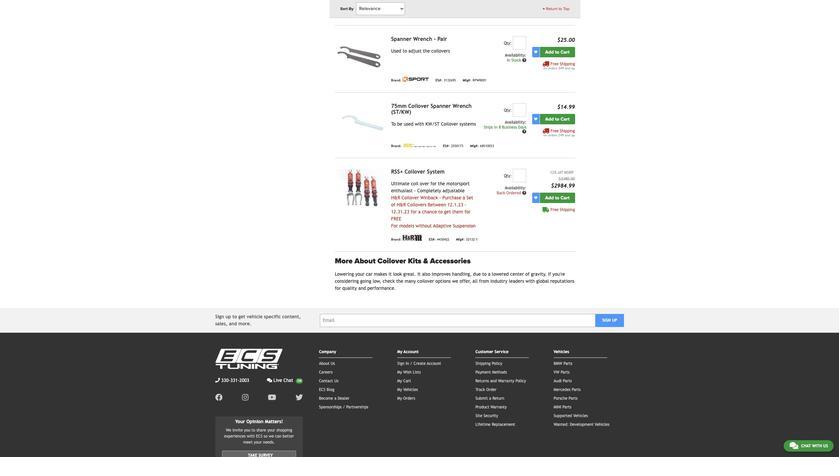 Task type: vqa. For each thing, say whether or not it's contained in the screenshot.
mercedes parts
yes



Task type: describe. For each thing, give the bounding box(es) containing it.
free shipping on orders $49 and up for $25.00
[[544, 62, 575, 70]]

coilover inside the ultimate coil over for the motorsport enthusiast - completely adjustable h&r coilover winback - purchase a set of h&r coilovers between 12.1.23 - 12.31.23 for a chance to get them for free for models without adaptive suspension
[[402, 195, 419, 200]]

coilover right kw/st
[[441, 121, 458, 127]]

ksport - corporate logo image
[[403, 77, 429, 82]]

$49 for $14.99
[[559, 133, 564, 137]]

parts for mini parts
[[563, 405, 572, 410]]

lowering your car makes it look great. it also improves handling, due to a lowered center of gravity. if you're considering going low, check the many coilover options we offer, all from industry leaders with global reputations for quality and performance.
[[335, 271, 575, 291]]

live chat link
[[267, 377, 303, 384]]

a left dealer
[[335, 396, 337, 401]]

sign up
[[603, 318, 617, 323]]

with inside 'link'
[[813, 444, 823, 448]]

returns and warranty policy link
[[476, 379, 526, 383]]

replacement
[[492, 422, 516, 427]]

twitter logo image
[[296, 394, 303, 401]]

you're
[[553, 271, 565, 277]]

1 vertical spatial your
[[268, 428, 275, 433]]

1 vertical spatial account
[[427, 361, 441, 366]]

orders
[[404, 396, 415, 401]]

with right used
[[415, 121, 424, 127]]

specific
[[264, 314, 281, 319]]

more about coilover kits & accessories
[[335, 257, 471, 265]]

to inside the sign up to get vehicle specific content, sales, and more.
[[233, 314, 237, 319]]

needs.
[[263, 440, 275, 445]]

ultimate
[[391, 181, 410, 186]]

ohlins - corporate logo image
[[403, 6, 424, 15]]

on for $25.00
[[544, 66, 547, 70]]

75mm
[[391, 103, 407, 109]]

0 horizontal spatial in
[[406, 361, 409, 366]]

us for contact us
[[334, 379, 339, 383]]

qty: for $25.00
[[504, 41, 512, 45]]

payment methods
[[476, 370, 507, 375]]

ships
[[484, 125, 493, 130]]

between
[[428, 202, 446, 207]]

in
[[494, 125, 498, 130]]

to inside we invite you to share your shopping experiences with ecs so we can better meet your needs.
[[252, 428, 255, 433]]

going
[[360, 279, 371, 284]]

business
[[502, 125, 517, 130]]

- left pair
[[434, 36, 436, 42]]

for right 'them'
[[465, 209, 471, 214]]

to inside the ultimate coil over for the motorsport enthusiast - completely adjustable h&r coilover winback - purchase a set of h&r coilovers between 12.1.23 - 12.31.23 for a chance to get them for free for models without adaptive suspension
[[439, 209, 443, 214]]

orders for $14.99
[[548, 133, 558, 137]]

0 horizontal spatial /
[[343, 405, 345, 410]]

sign in / create account link
[[397, 361, 441, 366]]

3132695
[[444, 79, 456, 82]]

h&r - corporate logo image
[[403, 235, 422, 241]]

track order link
[[476, 387, 497, 392]]

get inside the ultimate coil over for the motorsport enthusiast - completely adjustable h&r coilover winback - purchase a set of h&r coilovers between 12.1.23 - 12.31.23 for a chance to get them for free for models without adaptive suspension
[[444, 209, 451, 214]]

submit a return link
[[476, 396, 505, 401]]

become
[[319, 396, 333, 401]]

es#: 4430422
[[429, 238, 450, 241]]

sign for sign in / create account
[[397, 361, 405, 366]]

submit a return
[[476, 396, 505, 401]]

coilover
[[418, 279, 434, 284]]

return to top link
[[543, 6, 570, 12]]

back ordered
[[497, 191, 523, 195]]

es#: 3132695
[[436, 79, 456, 82]]

set
[[467, 195, 473, 200]]

parts for vw parts
[[561, 370, 570, 375]]

add for $25.00
[[545, 49, 554, 55]]

sign in / create account
[[397, 361, 441, 366]]

0 vertical spatial in
[[507, 58, 510, 63]]

a down coilovers on the top of the page
[[418, 209, 421, 214]]

pair
[[438, 36, 447, 42]]

cart for spanner wrench - pair
[[561, 49, 570, 55]]

payment
[[476, 370, 491, 375]]

on for $14.99
[[544, 133, 547, 137]]

about us link
[[319, 361, 335, 366]]

suspension techniques - corporate logo image
[[403, 144, 436, 147]]

and down $14.99
[[565, 133, 571, 137]]

330-
[[221, 378, 230, 383]]

3 free from the top
[[551, 207, 559, 212]]

with inside we invite you to share your shopping experiences with ecs so we can better meet your needs.
[[247, 434, 255, 439]]

contact us
[[319, 379, 339, 383]]

supported vehicles link
[[554, 414, 588, 418]]

company
[[319, 350, 336, 354]]

a left set
[[463, 195, 465, 200]]

blog
[[327, 387, 335, 392]]

for inside lowering your car makes it look great. it also improves handling, due to a lowered center of gravity. if you're considering going low, check the many coilover options we offer, all from industry leaders with global reputations for quality and performance.
[[335, 286, 341, 291]]

look
[[393, 271, 402, 277]]

used
[[391, 48, 401, 54]]

bmw parts
[[554, 361, 573, 366]]

back
[[497, 191, 505, 195]]

rss+
[[391, 168, 403, 175]]

my orders link
[[397, 396, 415, 401]]

we invite you to share your shopping experiences with ecs so we can better meet your needs.
[[224, 428, 294, 445]]

to down $25.00
[[555, 49, 560, 55]]

systems
[[460, 121, 476, 127]]

shipping down $25.00
[[560, 62, 575, 66]]

caret up image
[[543, 7, 545, 11]]

to right used
[[403, 48, 407, 54]]

2550173
[[451, 144, 464, 148]]

top
[[563, 6, 570, 11]]

question circle image for rss+ coilover system
[[523, 191, 527, 195]]

availability: for $14.99
[[505, 120, 527, 125]]

mini parts
[[554, 405, 572, 410]]

- up between
[[440, 195, 441, 200]]

1 vertical spatial h&r
[[397, 202, 406, 207]]

ecs tuning image
[[215, 349, 282, 369]]

es#2550173 - 68510033 - 75mm coilover spanner wrench (st/kw) - to be used with kw/st coilover systems - suspension techniques - audi volkswagen mini image
[[335, 103, 386, 141]]

to up free shipping
[[555, 195, 560, 201]]

phone image
[[215, 378, 220, 383]]

for down coilovers on the top of the page
[[411, 209, 417, 214]]

68510033
[[480, 144, 494, 148]]

accessories
[[430, 257, 471, 265]]

spanner wrench - pair link
[[391, 36, 447, 42]]

12% off msrp $3380.00 $2984.99
[[550, 170, 575, 189]]

2 vertical spatial es#:
[[429, 238, 436, 241]]

coilover inside 75mm coilover spanner wrench (st/kw)
[[408, 103, 429, 109]]

add to cart button for $14.99
[[540, 114, 575, 124]]

customer service
[[476, 350, 509, 354]]

gravity.
[[531, 271, 547, 277]]

3 qty: from the top
[[504, 174, 512, 178]]

add to wish list image
[[534, 117, 538, 121]]

3 add from the top
[[545, 195, 554, 201]]

kw/st
[[426, 121, 440, 127]]

sign for sign up
[[603, 318, 611, 323]]

chat inside "link"
[[284, 378, 293, 383]]

leaders
[[509, 279, 524, 284]]

shopping
[[277, 428, 292, 433]]

1 horizontal spatial about
[[355, 257, 376, 265]]

become a dealer link
[[319, 396, 350, 401]]

my vehicles link
[[397, 387, 418, 392]]

free for $14.99
[[551, 129, 559, 133]]

0 vertical spatial the
[[423, 48, 430, 54]]

site security link
[[476, 414, 498, 418]]

free shipping on orders $49 and up for $14.99
[[544, 129, 575, 137]]

add to wish list image for spanner wrench - pair
[[534, 50, 538, 54]]

methods
[[492, 370, 507, 375]]

global
[[537, 279, 549, 284]]

coilovers
[[408, 202, 427, 207]]

the inside the ultimate coil over for the motorsport enthusiast - completely adjustable h&r coilover winback - purchase a set of h&r coilovers between 12.1.23 - 12.31.23 for a chance to get them for free for models without adaptive suspension
[[438, 181, 445, 186]]

lifetime replacement
[[476, 422, 516, 427]]

better
[[283, 434, 294, 439]]

and down $25.00
[[565, 66, 571, 70]]

performance.
[[368, 286, 396, 291]]

2 vertical spatial your
[[254, 440, 262, 445]]

coilover up coil
[[405, 168, 426, 175]]

my for my wish lists
[[397, 370, 402, 375]]

wrench inside 75mm coilover spanner wrench (st/kw)
[[453, 103, 472, 109]]

spanner wrench - pair
[[391, 36, 447, 42]]

1 brand: from the top
[[391, 12, 402, 15]]

a right 'submit'
[[489, 396, 492, 401]]

parts for mercedes parts
[[572, 387, 581, 392]]

live
[[274, 378, 282, 383]]

cart for rss+ coilover system
[[561, 195, 570, 201]]

suspension
[[453, 223, 476, 228]]

and inside lowering your car makes it look great. it also improves handling, due to a lowered center of gravity. if you're considering going low, check the many coilover options we offer, all from industry leaders with global reputations for quality and performance.
[[358, 286, 366, 291]]

shipping down $14.99
[[560, 129, 575, 133]]

us inside 'link'
[[824, 444, 828, 448]]

offer,
[[460, 279, 471, 284]]

12.1.23
[[448, 202, 464, 207]]

vehicles up wanted: development vehicles
[[574, 414, 588, 418]]

add to cart button for $25.00
[[540, 47, 575, 57]]

vw parts
[[554, 370, 570, 375]]

vw parts link
[[554, 370, 570, 375]]

$49 for $25.00
[[559, 66, 564, 70]]

mfg#: 32132-1
[[456, 238, 478, 241]]

we inside lowering your car makes it look great. it also improves handling, due to a lowered center of gravity. if you're considering going low, check the many coilover options we offer, all from industry leaders with global reputations for quality and performance.
[[452, 279, 458, 284]]

0 horizontal spatial about
[[319, 361, 330, 366]]

orders for $25.00
[[548, 66, 558, 70]]

shipping up payment
[[476, 361, 491, 366]]

to be used with kw/st coilover systems
[[391, 121, 476, 127]]

chat with us link
[[784, 440, 834, 452]]

0 vertical spatial wrench
[[413, 36, 432, 42]]

3 availability: from the top
[[505, 186, 527, 190]]

the inside lowering your car makes it look great. it also improves handling, due to a lowered center of gravity. if you're considering going low, check the many coilover options we offer, all from industry leaders with global reputations for quality and performance.
[[396, 279, 403, 284]]

porsche parts
[[554, 396, 578, 401]]

parts for bmw parts
[[564, 361, 573, 366]]

es#3132695 - rpwr001 - spanner wrench - pair - used to adjust the coilovers - ksport - audi bmw volkswagen mercedes benz mini porsche image
[[335, 36, 386, 74]]

without
[[416, 223, 432, 228]]

shipping down $2984.99
[[560, 207, 575, 212]]

opinion
[[247, 419, 264, 424]]

us for about us
[[331, 361, 335, 366]]

qty: for $14.99
[[504, 108, 512, 113]]

330-331-2003
[[221, 378, 249, 383]]

rss+ coilover system
[[391, 168, 445, 175]]

es#4430422 - 32132-1 - rss+ coilover system - ultimate coil over for the motorsport enthusiast - completely adjustable - h&r - audi image
[[335, 169, 386, 207]]

parts for audi parts
[[563, 379, 572, 383]]

es#: 2550173
[[443, 144, 464, 148]]

cart down wish
[[404, 379, 411, 383]]

and inside the sign up to get vehicle specific content, sales, and more.
[[229, 321, 237, 326]]

rss+ coilover system link
[[391, 168, 445, 175]]

handling,
[[452, 271, 472, 277]]

of inside lowering your car makes it look great. it also improves handling, due to a lowered center of gravity. if you're considering going low, check the many coilover options we offer, all from industry leaders with global reputations for quality and performance.
[[526, 271, 530, 277]]

lists
[[413, 370, 421, 375]]

improves
[[432, 271, 451, 277]]



Task type: locate. For each thing, give the bounding box(es) containing it.
0 horizontal spatial get
[[239, 314, 245, 319]]

parts down mercedes parts link
[[569, 396, 578, 401]]

mercedes
[[554, 387, 571, 392]]

coil
[[411, 181, 419, 186]]

0 horizontal spatial return
[[493, 396, 505, 401]]

add to cart for $25.00
[[545, 49, 570, 55]]

qty: up back ordered
[[504, 174, 512, 178]]

sort by
[[340, 6, 354, 11]]

of inside the ultimate coil over for the motorsport enthusiast - completely adjustable h&r coilover winback - purchase a set of h&r coilovers between 12.1.23 - 12.31.23 for a chance to get them for free for models without adaptive suspension
[[391, 202, 396, 207]]

question circle image
[[523, 130, 527, 134]]

ecs left so
[[256, 434, 263, 439]]

return down order
[[493, 396, 505, 401]]

share
[[257, 428, 266, 433]]

h&r down enthusiast
[[391, 195, 400, 200]]

0 vertical spatial mfg#:
[[463, 79, 472, 82]]

my left wish
[[397, 370, 402, 375]]

0 vertical spatial us
[[331, 361, 335, 366]]

1 horizontal spatial return
[[546, 6, 558, 11]]

and down going
[[358, 286, 366, 291]]

wanted:
[[554, 422, 569, 427]]

2 vertical spatial mfg#:
[[456, 238, 465, 241]]

in left stock
[[507, 58, 510, 63]]

for
[[431, 181, 437, 186], [411, 209, 417, 214], [465, 209, 471, 214], [335, 286, 341, 291]]

0 horizontal spatial your
[[254, 440, 262, 445]]

$49
[[559, 66, 564, 70], [559, 133, 564, 137]]

1 add to cart from the top
[[545, 49, 570, 55]]

1 free shipping on orders $49 and up from the top
[[544, 62, 575, 70]]

add to cart button down $25.00
[[540, 47, 575, 57]]

my left orders
[[397, 396, 402, 401]]

youtube logo image
[[268, 394, 276, 401]]

availability: up business at right
[[505, 120, 527, 125]]

my down my cart
[[397, 387, 402, 392]]

my for my vehicles
[[397, 387, 402, 392]]

0 vertical spatial account
[[404, 350, 419, 354]]

with up meet
[[247, 434, 255, 439]]

1 vertical spatial wrench
[[453, 103, 472, 109]]

be
[[397, 121, 403, 127]]

brand: down for
[[391, 238, 402, 241]]

1 vertical spatial policy
[[516, 379, 526, 383]]

1 horizontal spatial spanner
[[431, 103, 451, 109]]

up inside the sign up to get vehicle specific content, sales, and more.
[[226, 314, 231, 319]]

winback
[[421, 195, 438, 200]]

2 horizontal spatial sign
[[603, 318, 611, 323]]

331-
[[230, 378, 240, 383]]

we
[[452, 279, 458, 284], [269, 434, 274, 439]]

1 vertical spatial warranty
[[491, 405, 507, 410]]

shipping
[[560, 62, 575, 66], [560, 129, 575, 133], [560, 207, 575, 212], [476, 361, 491, 366]]

0 vertical spatial orders
[[548, 66, 558, 70]]

check
[[383, 279, 395, 284]]

cart down $25.00
[[561, 49, 570, 55]]

0 vertical spatial of
[[391, 202, 396, 207]]

- down coil
[[414, 188, 416, 193]]

1 on from the top
[[544, 66, 547, 70]]

and up order
[[490, 379, 497, 383]]

2 my from the top
[[397, 370, 402, 375]]

chat right live
[[284, 378, 293, 383]]

site security
[[476, 414, 498, 418]]

$49 down $25.00
[[559, 66, 564, 70]]

2 vertical spatial add to cart button
[[540, 193, 575, 203]]

spanner inside 75mm coilover spanner wrench (st/kw)
[[431, 103, 451, 109]]

1 vertical spatial add to cart
[[545, 116, 570, 122]]

brand: for spanner
[[391, 79, 402, 82]]

- right '12.1.23'
[[465, 202, 467, 207]]

5 my from the top
[[397, 396, 402, 401]]

1 question circle image from the top
[[523, 58, 527, 62]]

add to cart down $25.00
[[545, 49, 570, 55]]

(st/kw)
[[391, 109, 411, 115]]

with inside lowering your car makes it look great. it also improves handling, due to a lowered center of gravity. if you're considering going low, check the many coilover options we offer, all from industry leaders with global reputations for quality and performance.
[[526, 279, 535, 284]]

0 vertical spatial add to wish list image
[[534, 50, 538, 54]]

warranty up 'security'
[[491, 405, 507, 410]]

0 vertical spatial about
[[355, 257, 376, 265]]

coilovers
[[432, 48, 450, 54]]

2 on from the top
[[544, 133, 547, 137]]

orders right question circle icon
[[548, 133, 558, 137]]

2 vertical spatial the
[[396, 279, 403, 284]]

my vehicles
[[397, 387, 418, 392]]

to down between
[[439, 209, 443, 214]]

0 vertical spatial warranty
[[498, 379, 515, 383]]

on
[[544, 66, 547, 70], [544, 133, 547, 137]]

1 vertical spatial add to cart button
[[540, 114, 575, 124]]

add to wish list image for rss+ coilover system
[[534, 196, 538, 199]]

mfg#: left rpwr001
[[463, 79, 472, 82]]

1 horizontal spatial get
[[444, 209, 451, 214]]

returns and warranty policy
[[476, 379, 526, 383]]

0 vertical spatial we
[[452, 279, 458, 284]]

cart
[[561, 49, 570, 55], [561, 116, 570, 122], [561, 195, 570, 201], [404, 379, 411, 383]]

1 vertical spatial add
[[545, 116, 554, 122]]

0 vertical spatial policy
[[492, 361, 503, 366]]

1 vertical spatial orders
[[548, 133, 558, 137]]

0 vertical spatial qty:
[[504, 41, 512, 45]]

0 vertical spatial your
[[355, 271, 365, 277]]

1 my from the top
[[397, 350, 403, 354]]

options
[[436, 279, 451, 284]]

0 vertical spatial return
[[546, 6, 558, 11]]

from
[[479, 279, 489, 284]]

add to cart for $14.99
[[545, 116, 570, 122]]

in up wish
[[406, 361, 409, 366]]

2 availability: from the top
[[505, 120, 527, 125]]

cart up free shipping
[[561, 195, 570, 201]]

1 vertical spatial ecs
[[256, 434, 263, 439]]

my for my orders
[[397, 396, 402, 401]]

can
[[275, 434, 282, 439]]

lowered
[[492, 271, 509, 277]]

low,
[[373, 279, 382, 284]]

chat inside 'link'
[[802, 444, 811, 448]]

/ down dealer
[[343, 405, 345, 410]]

es#: left the 3132695
[[436, 79, 443, 82]]

my for my account
[[397, 350, 403, 354]]

1 horizontal spatial account
[[427, 361, 441, 366]]

returns
[[476, 379, 489, 383]]

get inside the sign up to get vehicle specific content, sales, and more.
[[239, 314, 245, 319]]

vehicles up orders
[[404, 387, 418, 392]]

3 add to cart from the top
[[545, 195, 570, 201]]

we down handling,
[[452, 279, 458, 284]]

/ left create
[[411, 361, 413, 366]]

$14.99
[[558, 104, 575, 110]]

1 vertical spatial free
[[551, 129, 559, 133]]

vehicles up bmw parts link
[[554, 350, 569, 354]]

12.31.23
[[391, 209, 410, 214]]

2 qty: from the top
[[504, 108, 512, 113]]

1 add to cart button from the top
[[540, 47, 575, 57]]

parts for porsche parts
[[569, 396, 578, 401]]

qty: up business at right
[[504, 108, 512, 113]]

get up more.
[[239, 314, 245, 319]]

0 horizontal spatial sign
[[215, 314, 224, 319]]

a
[[463, 195, 465, 200], [418, 209, 421, 214], [488, 271, 491, 277], [335, 396, 337, 401], [489, 396, 492, 401]]

of right center
[[526, 271, 530, 277]]

us right comments icon
[[824, 444, 828, 448]]

cart down $14.99
[[561, 116, 570, 122]]

up inside button
[[612, 318, 617, 323]]

development
[[570, 422, 594, 427]]

chat with us
[[802, 444, 828, 448]]

the down system
[[438, 181, 445, 186]]

makes
[[374, 271, 387, 277]]

es#: for wrench
[[443, 144, 450, 148]]

facebook logo image
[[215, 394, 223, 401]]

2 vertical spatial add
[[545, 195, 554, 201]]

1 horizontal spatial ecs
[[319, 387, 326, 392]]

matters!
[[265, 419, 283, 424]]

ecs inside we invite you to share your shopping experiences with ecs so we can better meet your needs.
[[256, 434, 263, 439]]

off
[[558, 170, 563, 175]]

track order
[[476, 387, 497, 392]]

instagram logo image
[[242, 394, 249, 401]]

add to cart button up free shipping
[[540, 193, 575, 203]]

/
[[411, 361, 413, 366], [343, 405, 345, 410]]

0 vertical spatial h&r
[[391, 195, 400, 200]]

2 horizontal spatial the
[[438, 181, 445, 186]]

product warranty
[[476, 405, 507, 410]]

2 vertical spatial qty:
[[504, 174, 512, 178]]

1 add to wish list image from the top
[[534, 50, 538, 54]]

orders down $25.00
[[548, 66, 558, 70]]

1 horizontal spatial in
[[507, 58, 510, 63]]

warranty down methods
[[498, 379, 515, 383]]

2 add to wish list image from the top
[[534, 196, 538, 199]]

2 vertical spatial us
[[824, 444, 828, 448]]

parts right vw on the bottom of page
[[561, 370, 570, 375]]

1 orders from the top
[[548, 66, 558, 70]]

sign for sign up to get vehicle specific content, sales, and more.
[[215, 314, 224, 319]]

1 horizontal spatial /
[[411, 361, 413, 366]]

sign up to get vehicle specific content, sales, and more.
[[215, 314, 301, 326]]

to down $14.99
[[555, 116, 560, 122]]

brand: for rss+
[[391, 238, 402, 241]]

1 availability: from the top
[[505, 53, 527, 58]]

coilover up coilovers on the top of the page
[[402, 195, 419, 200]]

2 free from the top
[[551, 129, 559, 133]]

1 vertical spatial we
[[269, 434, 274, 439]]

question circle image right the ordered
[[523, 191, 527, 195]]

0 vertical spatial get
[[444, 209, 451, 214]]

spanner
[[391, 36, 412, 42], [431, 103, 451, 109]]

adjustable
[[443, 188, 465, 193]]

with down gravity.
[[526, 279, 535, 284]]

content,
[[282, 314, 301, 319]]

free down $14.99
[[551, 129, 559, 133]]

availability: for $25.00
[[505, 53, 527, 58]]

add to cart button down $14.99
[[540, 114, 575, 124]]

2 question circle image from the top
[[523, 191, 527, 195]]

account up sign in / create account
[[404, 350, 419, 354]]

2 vertical spatial free
[[551, 207, 559, 212]]

1 vertical spatial the
[[438, 181, 445, 186]]

to right you
[[252, 428, 255, 433]]

sign inside button
[[603, 318, 611, 323]]

1 add from the top
[[545, 49, 554, 55]]

wrench up systems
[[453, 103, 472, 109]]

us
[[331, 361, 335, 366], [334, 379, 339, 383], [824, 444, 828, 448]]

add to wish list image
[[534, 50, 538, 54], [534, 196, 538, 199]]

1 horizontal spatial of
[[526, 271, 530, 277]]

sign
[[215, 314, 224, 319], [603, 318, 611, 323], [397, 361, 405, 366]]

1 horizontal spatial the
[[423, 48, 430, 54]]

0 vertical spatial availability:
[[505, 53, 527, 58]]

1 vertical spatial free shipping on orders $49 and up
[[544, 129, 575, 137]]

for up completely
[[431, 181, 437, 186]]

porsche parts link
[[554, 396, 578, 401]]

1 vertical spatial availability:
[[505, 120, 527, 125]]

1 horizontal spatial policy
[[516, 379, 526, 383]]

mfg#: for wrench
[[470, 144, 479, 148]]

2 free shipping on orders $49 and up from the top
[[544, 129, 575, 137]]

my cart
[[397, 379, 411, 383]]

2 add to cart button from the top
[[540, 114, 575, 124]]

to inside lowering your car makes it look great. it also improves handling, due to a lowered center of gravity. if you're considering going low, check the many coilover options we offer, all from industry leaders with global reputations for quality and performance.
[[483, 271, 487, 277]]

mfg#: for pair
[[463, 79, 472, 82]]

0 vertical spatial /
[[411, 361, 413, 366]]

0 vertical spatial free shipping on orders $49 and up
[[544, 62, 575, 70]]

1 vertical spatial qty:
[[504, 108, 512, 113]]

0 vertical spatial es#:
[[436, 79, 443, 82]]

1
[[476, 238, 478, 241]]

become a dealer
[[319, 396, 350, 401]]

1 vertical spatial chat
[[802, 444, 811, 448]]

$25.00
[[558, 37, 575, 43]]

0 horizontal spatial the
[[396, 279, 403, 284]]

coilover up it on the left bottom of the page
[[378, 257, 406, 265]]

to up from
[[483, 271, 487, 277]]

comments image
[[790, 442, 799, 450]]

0 vertical spatial add to cart
[[545, 49, 570, 55]]

1 vertical spatial $49
[[559, 133, 564, 137]]

2 $49 from the top
[[559, 133, 564, 137]]

supported
[[554, 414, 572, 418]]

0 vertical spatial add to cart button
[[540, 47, 575, 57]]

add to cart up free shipping
[[545, 195, 570, 201]]

my wish lists
[[397, 370, 421, 375]]

account right create
[[427, 361, 441, 366]]

free for $25.00
[[551, 62, 559, 66]]

comments image
[[267, 378, 272, 383]]

used
[[404, 121, 414, 127]]

0 vertical spatial add
[[545, 49, 554, 55]]

0 vertical spatial ecs
[[319, 387, 326, 392]]

to left vehicle
[[233, 314, 237, 319]]

your inside lowering your car makes it look great. it also improves handling, due to a lowered center of gravity. if you're considering going low, check the many coilover options we offer, all from industry leaders with global reputations for quality and performance.
[[355, 271, 365, 277]]

1 vertical spatial question circle image
[[523, 191, 527, 195]]

qty: up in stock
[[504, 41, 512, 45]]

question circle image right stock
[[523, 58, 527, 62]]

us up careers
[[331, 361, 335, 366]]

models
[[400, 223, 414, 228]]

get left 'them'
[[444, 209, 451, 214]]

1 vertical spatial spanner
[[431, 103, 451, 109]]

wrench up used to adjust the coilovers
[[413, 36, 432, 42]]

free shipping on orders $49 and up
[[544, 62, 575, 70], [544, 129, 575, 137]]

0 horizontal spatial we
[[269, 434, 274, 439]]

question circle image
[[523, 58, 527, 62], [523, 191, 527, 195]]

0 horizontal spatial spanner
[[391, 36, 412, 42]]

return to top
[[545, 6, 570, 11]]

0 horizontal spatial policy
[[492, 361, 503, 366]]

question circle image for spanner wrench - pair
[[523, 58, 527, 62]]

$3380.00
[[559, 177, 575, 181]]

0 horizontal spatial wrench
[[413, 36, 432, 42]]

Email email field
[[320, 314, 596, 327]]

2 brand: from the top
[[391, 79, 402, 82]]

1 vertical spatial on
[[544, 133, 547, 137]]

es#: for pair
[[436, 79, 443, 82]]

0 horizontal spatial account
[[404, 350, 419, 354]]

wanted: development vehicles
[[554, 422, 610, 427]]

a inside lowering your car makes it look great. it also improves handling, due to a lowered center of gravity. if you're considering going low, check the many coilover options we offer, all from industry leaders with global reputations for quality and performance.
[[488, 271, 491, 277]]

audi parts
[[554, 379, 572, 383]]

invite
[[233, 428, 243, 433]]

0 vertical spatial spanner
[[391, 36, 412, 42]]

porsche
[[554, 396, 568, 401]]

2 add to cart from the top
[[545, 116, 570, 122]]

brand: left ksport - corporate logo
[[391, 79, 402, 82]]

1 vertical spatial return
[[493, 396, 505, 401]]

1 free from the top
[[551, 62, 559, 66]]

1 vertical spatial es#:
[[443, 144, 450, 148]]

0 horizontal spatial of
[[391, 202, 396, 207]]

1 horizontal spatial your
[[268, 428, 275, 433]]

vehicles right the development
[[595, 422, 610, 427]]

to left top
[[559, 6, 562, 11]]

1 qty: from the top
[[504, 41, 512, 45]]

my orders
[[397, 396, 415, 401]]

account
[[404, 350, 419, 354], [427, 361, 441, 366]]

mfg#: left 32132-
[[456, 238, 465, 241]]

free down $25.00
[[551, 62, 559, 66]]

free shipping on orders $49 and up down $25.00
[[544, 62, 575, 70]]

1 vertical spatial about
[[319, 361, 330, 366]]

for
[[391, 223, 398, 228]]

sign inside the sign up to get vehicle specific content, sales, and more.
[[215, 314, 224, 319]]

cart for 75mm coilover spanner wrench (st/kw)
[[561, 116, 570, 122]]

1 vertical spatial get
[[239, 314, 245, 319]]

0 horizontal spatial chat
[[284, 378, 293, 383]]

1 vertical spatial of
[[526, 271, 530, 277]]

policy
[[492, 361, 503, 366], [516, 379, 526, 383]]

-
[[434, 36, 436, 42], [414, 188, 416, 193], [440, 195, 441, 200], [465, 202, 467, 207]]

1 $49 from the top
[[559, 66, 564, 70]]

a up from
[[488, 271, 491, 277]]

my up my wish lists link
[[397, 350, 403, 354]]

$49 down $14.99
[[559, 133, 564, 137]]

sponsorships / partnerships link
[[319, 405, 369, 410]]

system
[[427, 168, 445, 175]]

1 vertical spatial in
[[406, 361, 409, 366]]

coilover right 75mm
[[408, 103, 429, 109]]

0 vertical spatial on
[[544, 66, 547, 70]]

0 vertical spatial free
[[551, 62, 559, 66]]

ecs
[[319, 387, 326, 392], [256, 434, 263, 439]]

1 horizontal spatial sign
[[397, 361, 405, 366]]

enthusiast
[[391, 188, 413, 193]]

chat right comments icon
[[802, 444, 811, 448]]

sales,
[[215, 321, 228, 326]]

dealer
[[338, 396, 350, 401]]

your right meet
[[254, 440, 262, 445]]

3 brand: from the top
[[391, 144, 402, 148]]

1 vertical spatial mfg#:
[[470, 144, 479, 148]]

we inside we invite you to share your shopping experiences with ecs so we can better meet your needs.
[[269, 434, 274, 439]]

availability: up stock
[[505, 53, 527, 58]]

careers
[[319, 370, 333, 375]]

submit
[[476, 396, 488, 401]]

sign up button
[[596, 314, 624, 327]]

0 vertical spatial question circle image
[[523, 58, 527, 62]]

None number field
[[513, 36, 527, 50], [513, 103, 527, 117], [513, 169, 527, 182], [513, 36, 527, 50], [513, 103, 527, 117], [513, 169, 527, 182]]

1 horizontal spatial we
[[452, 279, 458, 284]]

car
[[366, 271, 373, 277]]

my for my cart
[[397, 379, 402, 383]]

75mm coilover spanner wrench (st/kw)
[[391, 103, 472, 115]]

add for $14.99
[[545, 116, 554, 122]]

my account
[[397, 350, 419, 354]]

0 horizontal spatial ecs
[[256, 434, 263, 439]]

3 my from the top
[[397, 379, 402, 383]]

1 vertical spatial add to wish list image
[[534, 196, 538, 199]]

parts down 'porsche parts'
[[563, 405, 572, 410]]

about up car
[[355, 257, 376, 265]]

2 add from the top
[[545, 116, 554, 122]]

brand: for 75mm
[[391, 144, 402, 148]]

your up going
[[355, 271, 365, 277]]

supported vehicles
[[554, 414, 588, 418]]

h&r up 12.31.23
[[397, 202, 406, 207]]

we right so
[[269, 434, 274, 439]]

2 orders from the top
[[548, 133, 558, 137]]

qty:
[[504, 41, 512, 45], [504, 108, 512, 113], [504, 174, 512, 178]]

1 vertical spatial /
[[343, 405, 345, 410]]

h&r
[[391, 195, 400, 200], [397, 202, 406, 207]]

payment methods link
[[476, 370, 507, 375]]

ecs left blog
[[319, 387, 326, 392]]

your up so
[[268, 428, 275, 433]]

brand: down to
[[391, 144, 402, 148]]

4 brand: from the top
[[391, 238, 402, 241]]

of up 12.31.23
[[391, 202, 396, 207]]

up
[[572, 66, 575, 70], [572, 133, 575, 137], [226, 314, 231, 319], [612, 318, 617, 323]]

availability: up the ordered
[[505, 186, 527, 190]]

3 add to cart button from the top
[[540, 193, 575, 203]]

4 my from the top
[[397, 387, 402, 392]]

to
[[559, 6, 562, 11], [403, 48, 407, 54], [555, 49, 560, 55], [555, 116, 560, 122], [555, 195, 560, 201], [439, 209, 443, 214], [483, 271, 487, 277], [233, 314, 237, 319], [252, 428, 255, 433]]



